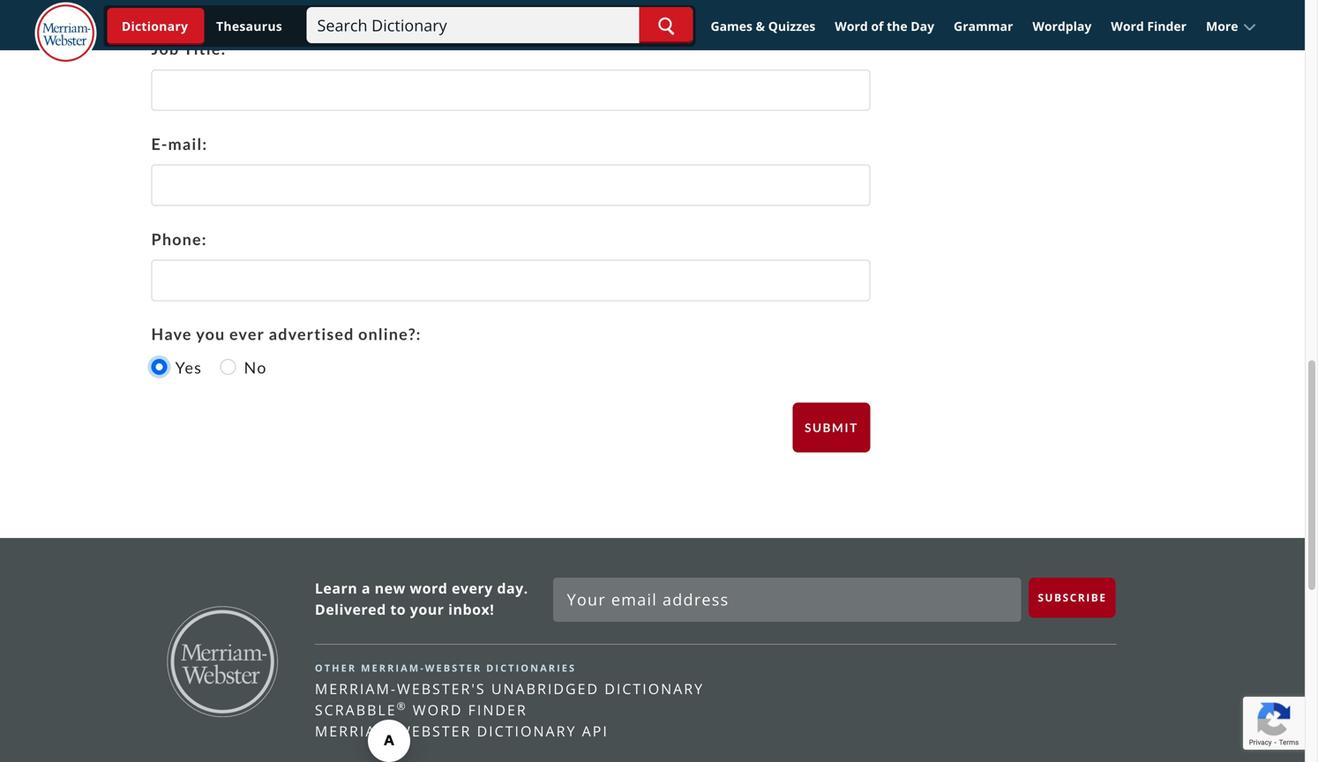 Task type: vqa. For each thing, say whether or not it's contained in the screenshot.
Search Word ICON
yes



Task type: locate. For each thing, give the bounding box(es) containing it.
word
[[413, 701, 463, 720]]

api
[[582, 722, 609, 741]]

day
[[911, 18, 935, 34]]

word of the day
[[835, 18, 935, 34]]

1 vertical spatial merriam-
[[315, 722, 397, 741]]

webster's
[[397, 680, 486, 699]]

grammar
[[954, 18, 1013, 34]]

every
[[452, 579, 493, 598]]

a
[[362, 579, 371, 598]]

merriam-
[[315, 680, 397, 699], [315, 722, 397, 741]]

2 word from the left
[[1111, 18, 1144, 34]]

no
[[244, 358, 267, 377]]

quizzes
[[768, 18, 816, 34]]

more
[[1206, 18, 1239, 34]]

dictionary down finder
[[477, 722, 577, 741]]

Subscribe submit
[[1029, 578, 1116, 618]]

2 merriam- from the top
[[315, 722, 397, 741]]

unabridged
[[491, 680, 599, 699]]

dictionary up api
[[605, 680, 704, 699]]

webster
[[397, 722, 472, 741]]

ever
[[229, 324, 265, 344]]

®
[[397, 699, 407, 714]]

1 horizontal spatial dictionary
[[605, 680, 704, 699]]

merriam-webster's unabridged dictionary link
[[315, 680, 704, 699]]

grammar link
[[946, 10, 1021, 42]]

scrabble
[[315, 701, 397, 720]]

of
[[871, 18, 884, 34]]

word of the day link
[[827, 10, 943, 42]]

1 word from the left
[[835, 18, 868, 34]]

&
[[756, 18, 765, 34]]

word left finder
[[1111, 18, 1144, 34]]

1 merriam- from the top
[[315, 680, 397, 699]]

1 horizontal spatial word
[[1111, 18, 1144, 34]]

Yes radio
[[151, 359, 167, 375]]

learn a new word every day. delivered to your inbox!
[[315, 579, 528, 619]]

online?:
[[358, 324, 421, 344]]

word left the of
[[835, 18, 868, 34]]

Job Title: text field
[[151, 70, 871, 111]]

merriam- up scrabble
[[315, 680, 397, 699]]

No radio
[[220, 359, 236, 375]]

finder
[[468, 701, 528, 720]]

0 vertical spatial merriam-
[[315, 680, 397, 699]]

0 horizontal spatial dictionary
[[477, 722, 577, 741]]

merriam- down scrabble
[[315, 722, 397, 741]]

Search search field
[[307, 7, 693, 43]]

phone:
[[151, 229, 207, 249]]

word for word of the day
[[835, 18, 868, 34]]

1 vertical spatial dictionary
[[477, 722, 577, 741]]

have
[[151, 324, 192, 344]]

games & quizzes
[[711, 18, 816, 34]]

job
[[151, 39, 179, 58]]

word
[[835, 18, 868, 34], [1111, 18, 1144, 34]]

0 horizontal spatial word
[[835, 18, 868, 34]]

0 vertical spatial dictionary
[[605, 680, 704, 699]]

word
[[410, 579, 448, 598]]

dictionary
[[605, 680, 704, 699], [477, 722, 577, 741]]



Task type: describe. For each thing, give the bounding box(es) containing it.
you
[[196, 324, 225, 344]]

yes
[[175, 358, 202, 377]]

job title:
[[151, 39, 226, 58]]

Have you ever advertised online?: text field
[[151, 260, 871, 301]]

your
[[410, 600, 444, 619]]

submit
[[805, 420, 859, 435]]

word finder
[[1111, 18, 1187, 34]]

games
[[711, 18, 753, 34]]

title:
[[183, 39, 226, 58]]

new
[[375, 579, 406, 598]]

inbox!
[[448, 600, 494, 619]]

to
[[390, 600, 406, 619]]

merriam-webster's unabridged dictionary scrabble ® word finder merriam-webster dictionary api
[[315, 680, 704, 741]]

learn
[[315, 579, 358, 598]]

have you ever advertised online?:
[[151, 324, 421, 344]]

the
[[887, 18, 908, 34]]

wordplay
[[1033, 18, 1092, 34]]

toggle search dictionary/thesaurus image
[[107, 8, 204, 45]]

mail:
[[168, 134, 208, 153]]

games & quizzes link
[[703, 10, 824, 42]]

merriam webster - established 1828 image
[[35, 2, 97, 65]]

word for word finder
[[1111, 18, 1144, 34]]

advertised
[[269, 324, 354, 344]]

e-
[[151, 134, 168, 153]]

more button
[[1198, 10, 1265, 42]]

search word image
[[658, 17, 675, 35]]

wordplay link
[[1025, 10, 1100, 42]]

word finder link
[[1103, 10, 1195, 42]]

Contact Name: text field
[[151, 0, 871, 16]]

E-mail: text field
[[151, 165, 871, 206]]

finder
[[1148, 18, 1187, 34]]

day.
[[497, 579, 528, 598]]

Sign up for Merriam-Webster's Word of the Day newsletter text field
[[553, 578, 1022, 622]]

merriam-webster logo link
[[35, 2, 97, 65]]

delivered
[[315, 600, 386, 619]]

e-mail:
[[151, 134, 208, 153]]

submit button
[[793, 403, 871, 453]]

merriam-webster dictionary api link
[[315, 722, 609, 741]]



